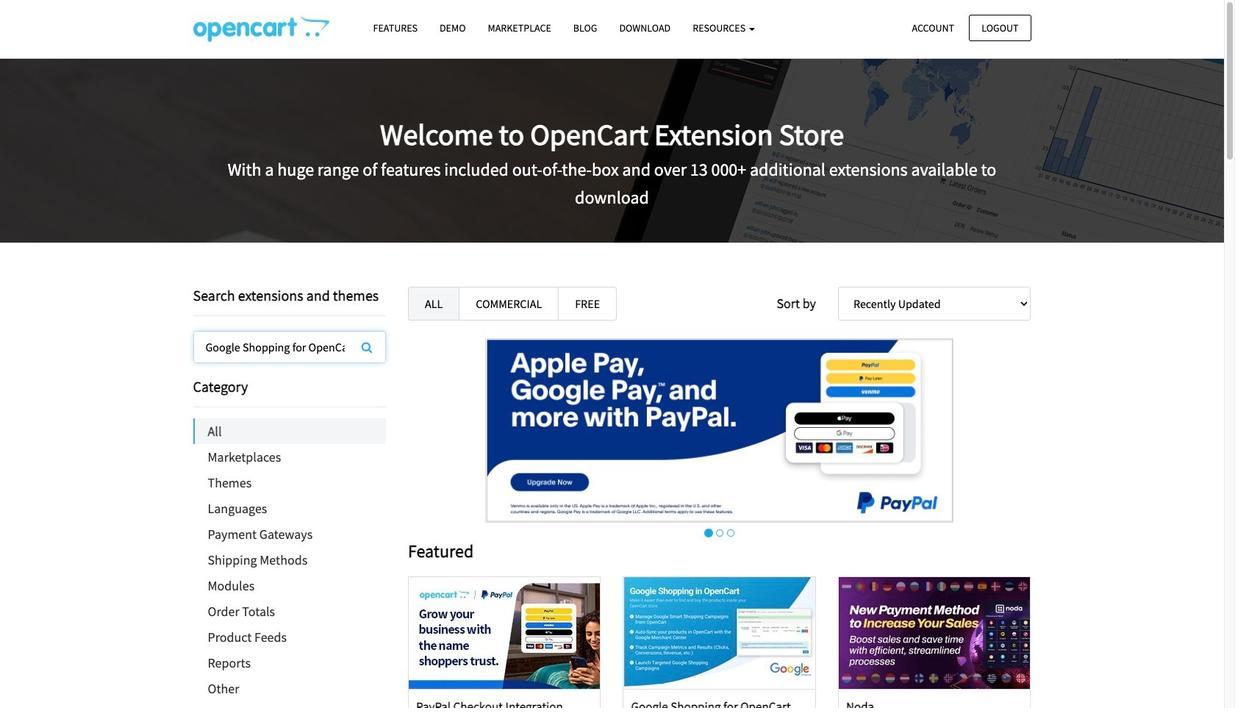 Task type: vqa. For each thing, say whether or not it's contained in the screenshot.
Noda IMAGE
yes



Task type: describe. For each thing, give the bounding box(es) containing it.
google shopping for opencart image
[[624, 577, 815, 689]]



Task type: locate. For each thing, give the bounding box(es) containing it.
node image
[[946, 338, 1235, 524]]

noda image
[[839, 577, 1030, 689]]

search image
[[361, 341, 372, 353]]

paypal payment gateway image
[[478, 338, 946, 522]]

paypal checkout integration image
[[409, 577, 600, 689]]

None text field
[[194, 332, 385, 362]]

opencart extensions image
[[193, 15, 329, 42]]



